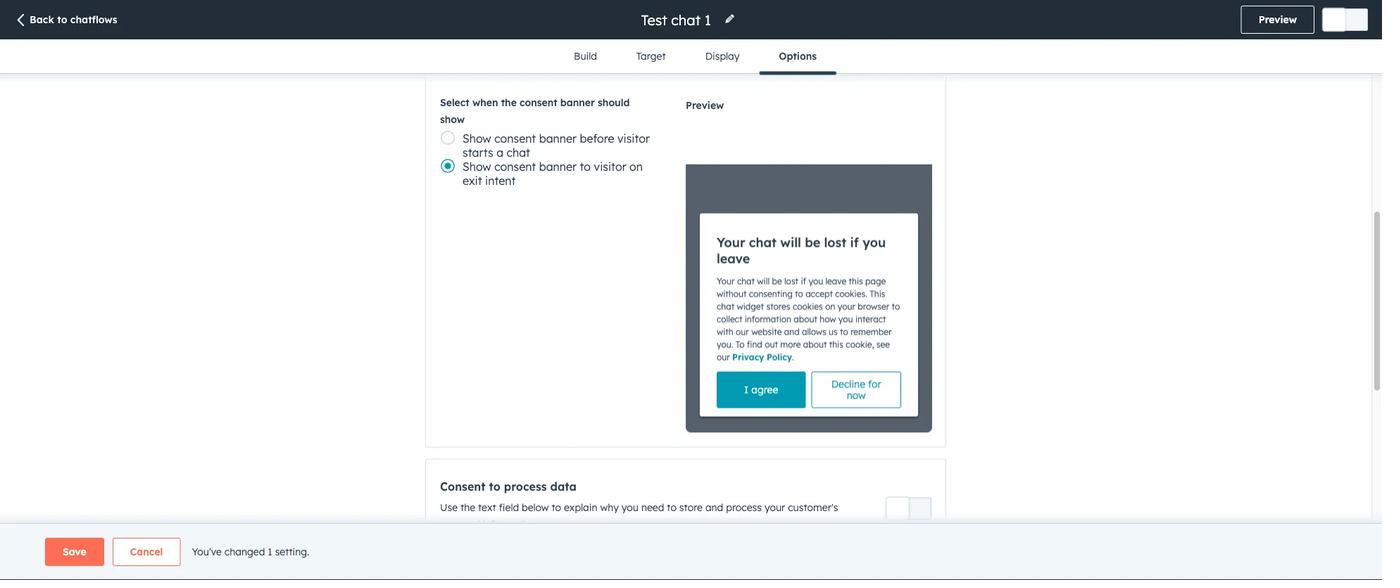 Task type: vqa. For each thing, say whether or not it's contained in the screenshot.
NOW
yes



Task type: describe. For each thing, give the bounding box(es) containing it.
to up text in the left bottom of the page
[[489, 480, 501, 494]]

0 horizontal spatial our
[[717, 352, 730, 363]]

select
[[440, 96, 470, 109]]

to right browser
[[892, 301, 900, 312]]

browser
[[858, 301, 889, 312]]

consent
[[440, 480, 486, 494]]

you've
[[192, 546, 222, 559]]

if for your chat will be lost if you leave this page without consenting to accept cookies. this chat widget stores cookies on your browser to collect information about how you interact with our website and allows us to remember you. to find out more about this cookie, see our
[[801, 276, 806, 286]]

will for your chat will be lost if you leave this page without consenting to accept cookies. this chat widget stores cookies on your browser to collect information about how you interact with our website and allows us to remember you. to find out more about this cookie, see our
[[757, 276, 770, 286]]

website
[[751, 327, 782, 337]]

process inside use the text field below to explain why you need to store and process your customer's personal information.
[[726, 502, 762, 514]]

field
[[499, 502, 519, 514]]

the inside use the text field below to explain why you need to store and process your customer's personal information.
[[460, 502, 475, 514]]

you right how
[[839, 314, 853, 324]]

banner for to
[[539, 160, 577, 174]]

changed
[[225, 546, 265, 559]]

text
[[478, 502, 496, 514]]

more
[[780, 339, 801, 350]]

your for your chat will be lost if you leave
[[717, 235, 745, 251]]

below
[[522, 502, 549, 514]]

cancel button
[[113, 539, 181, 567]]

privacy policy .
[[732, 352, 794, 363]]

your inside use the text field below to explain why you need to store and process your customer's personal information.
[[765, 502, 785, 514]]

store
[[679, 502, 703, 514]]

chat up collect
[[717, 301, 735, 312]]

target
[[636, 50, 666, 62]]

a
[[497, 146, 504, 160]]

chat up without
[[737, 276, 755, 286]]

you up the accept
[[809, 276, 823, 286]]

interact
[[855, 314, 886, 324]]

save button
[[45, 539, 104, 567]]

be for your chat will be lost if you leave
[[805, 235, 821, 251]]

to right the need
[[667, 502, 677, 514]]

if for your chat will be lost if you leave
[[850, 235, 859, 251]]

personal
[[440, 518, 480, 531]]

remember
[[851, 327, 892, 337]]

how
[[820, 314, 836, 324]]

to right below
[[552, 502, 561, 514]]

customer's
[[788, 502, 838, 514]]

information
[[745, 314, 791, 324]]

consenting
[[749, 289, 793, 299]]

your inside your chat will be lost if you leave this page without consenting to accept cookies. this chat widget stores cookies on your browser to collect information about how you interact with our website and allows us to remember you. to find out more about this cookie, see our
[[838, 301, 855, 312]]

without
[[717, 289, 747, 299]]

back to chatflows
[[30, 13, 117, 26]]

build
[[574, 50, 597, 62]]

setting.
[[275, 546, 309, 559]]

decline
[[831, 378, 865, 391]]

i
[[744, 384, 749, 396]]

select when the consent banner should show
[[440, 96, 630, 126]]

agree
[[751, 384, 778, 396]]

need
[[641, 502, 664, 514]]

out
[[765, 339, 778, 350]]

privacy
[[732, 352, 764, 363]]

save
[[63, 546, 86, 559]]

cancel
[[130, 546, 163, 559]]

the inside select when the consent banner should show
[[501, 96, 517, 109]]

consent for chat
[[494, 132, 536, 146]]

cookies.
[[835, 289, 867, 299]]

you.
[[717, 339, 733, 350]]

exit
[[463, 174, 482, 188]]

decline for now button
[[811, 372, 901, 409]]

you inside 'your chat will be lost if you leave'
[[863, 235, 886, 251]]

why
[[600, 502, 619, 514]]

display
[[705, 50, 740, 62]]

policy
[[767, 352, 792, 363]]

with
[[717, 327, 734, 337]]

preview inside preview button
[[1259, 13, 1297, 26]]

stores
[[766, 301, 790, 312]]

chat inside 'your chat will be lost if you leave'
[[749, 235, 777, 251]]

now
[[847, 390, 866, 402]]

1 vertical spatial preview
[[686, 99, 724, 111]]

chat inside show consent banner before visitor starts a chat
[[507, 146, 530, 160]]

cookie,
[[846, 339, 874, 350]]

to inside button
[[57, 13, 67, 26]]

to up cookies
[[795, 289, 803, 299]]

visitor for before
[[617, 132, 650, 146]]



Task type: locate. For each thing, give the bounding box(es) containing it.
lost for your chat will be lost if you leave this page without consenting to accept cookies. this chat widget stores cookies on your browser to collect information about how you interact with our website and allows us to remember you. to find out more about this cookie, see our
[[784, 276, 799, 286]]

0 vertical spatial be
[[805, 235, 821, 251]]

1 vertical spatial visitor
[[594, 160, 626, 174]]

0 horizontal spatial and
[[705, 502, 723, 514]]

be inside 'your chat will be lost if you leave'
[[805, 235, 821, 251]]

will inside 'your chat will be lost if you leave'
[[780, 235, 801, 251]]

and inside use the text field below to explain why you need to store and process your customer's personal information.
[[705, 502, 723, 514]]

visitor
[[617, 132, 650, 146], [594, 160, 626, 174]]

show consent banner before visitor starts a chat
[[463, 132, 650, 160]]

consent inside show consent banner before visitor starts a chat
[[494, 132, 536, 146]]

on inside your chat will be lost if you leave this page without consenting to accept cookies. this chat widget stores cookies on your browser to collect information about how you interact with our website and allows us to remember you. to find out more about this cookie, see our
[[825, 301, 835, 312]]

0 vertical spatial about
[[794, 314, 817, 324]]

process up below
[[504, 480, 547, 494]]

document containing your chat will be lost if you leave this page without consenting to accept cookies. this chat widget stores cookies on your browser to collect information about how you interact with our website and allows us to remember you. to find out more about this cookie, see our
[[717, 275, 901, 364]]

to right back
[[57, 13, 67, 26]]

banner
[[560, 96, 595, 109], [539, 132, 577, 146], [539, 160, 577, 174]]

the
[[501, 96, 517, 109], [460, 502, 475, 514]]

lost inside 'your chat will be lost if you leave'
[[824, 235, 847, 251]]

you've changed 1 setting.
[[192, 546, 309, 559]]

lost for your chat will be lost if you leave
[[824, 235, 847, 251]]

decline for now
[[831, 378, 881, 402]]

visitor down before
[[594, 160, 626, 174]]

leave up "cookies."
[[826, 276, 847, 286]]

consent right starts
[[494, 160, 536, 174]]

preview
[[1259, 13, 1297, 26], [686, 99, 724, 111]]

widget
[[737, 301, 764, 312]]

your left customer's
[[765, 502, 785, 514]]

to down before
[[580, 160, 591, 174]]

0 vertical spatial the
[[501, 96, 517, 109]]

i agree button
[[717, 372, 806, 409]]

0 horizontal spatial leave
[[717, 251, 750, 266]]

1
[[268, 546, 272, 559]]

collect
[[717, 314, 742, 324]]

1 vertical spatial the
[[460, 502, 475, 514]]

and
[[784, 327, 800, 337], [705, 502, 723, 514]]

if up "cookies."
[[850, 235, 859, 251]]

the up personal
[[460, 502, 475, 514]]

show inside show consent banner to visitor on exit intent
[[463, 160, 491, 174]]

banner right the intent
[[539, 160, 577, 174]]

2 show from the top
[[463, 160, 491, 174]]

0 vertical spatial your
[[717, 235, 745, 251]]

show inside show consent banner before visitor starts a chat
[[463, 132, 491, 146]]

1 horizontal spatial our
[[736, 327, 749, 337]]

use
[[440, 502, 458, 514]]

consent for intent
[[494, 160, 536, 174]]

show
[[440, 113, 465, 126]]

when
[[472, 96, 498, 109]]

1 vertical spatial be
[[772, 276, 782, 286]]

will
[[780, 235, 801, 251], [757, 276, 770, 286]]

accept
[[806, 289, 833, 299]]

consent to process data
[[440, 480, 577, 494]]

process
[[504, 480, 547, 494], [726, 502, 762, 514]]

you up page on the top of the page
[[863, 235, 886, 251]]

you right the why
[[622, 502, 639, 514]]

0 vertical spatial lost
[[824, 235, 847, 251]]

if up the accept
[[801, 276, 806, 286]]

and right "store"
[[705, 502, 723, 514]]

your
[[838, 301, 855, 312], [765, 502, 785, 514]]

chat up consenting
[[749, 235, 777, 251]]

information.
[[483, 518, 540, 531]]

page
[[865, 276, 886, 286]]

leave for your chat will be lost if you leave
[[717, 251, 750, 266]]

1 vertical spatial show
[[463, 160, 491, 174]]

0 horizontal spatial if
[[801, 276, 806, 286]]

0 vertical spatial will
[[780, 235, 801, 251]]

1 horizontal spatial will
[[780, 235, 801, 251]]

leave for your chat will be lost if you leave this page without consenting to accept cookies. this chat widget stores cookies on your browser to collect information about how you interact with our website and allows us to remember you. to find out more about this cookie, see our
[[826, 276, 847, 286]]

about down allows
[[803, 339, 827, 350]]

our up to
[[736, 327, 749, 337]]

show consent banner to visitor on exit intent
[[463, 160, 643, 188]]

0 horizontal spatial the
[[460, 502, 475, 514]]

display button
[[686, 39, 759, 73]]

allows
[[802, 327, 826, 337]]

cookies
[[793, 301, 823, 312]]

chat right a
[[507, 146, 530, 160]]

leave inside 'your chat will be lost if you leave'
[[717, 251, 750, 266]]

your chat will be lost if you leave this page without consenting to accept cookies. this chat widget stores cookies on your browser to collect information about how you interact with our website and allows us to remember you. to find out more about this cookie, see our
[[717, 276, 900, 363]]

1 show from the top
[[463, 132, 491, 146]]

1 vertical spatial on
[[825, 301, 835, 312]]

us
[[829, 327, 838, 337]]

leave up without
[[717, 251, 750, 266]]

starts
[[463, 146, 493, 160]]

be up consenting
[[772, 276, 782, 286]]

0 vertical spatial show
[[463, 132, 491, 146]]

1 your from the top
[[717, 235, 745, 251]]

0 horizontal spatial preview
[[686, 99, 724, 111]]

your down "cookies."
[[838, 301, 855, 312]]

banner inside show consent banner before visitor starts a chat
[[539, 132, 577, 146]]

to
[[736, 339, 745, 350]]

this up "cookies."
[[849, 276, 863, 286]]

0 vertical spatial and
[[784, 327, 800, 337]]

show
[[463, 132, 491, 146], [463, 160, 491, 174]]

lost
[[824, 235, 847, 251], [784, 276, 799, 286]]

0 vertical spatial consent
[[520, 96, 557, 109]]

before
[[580, 132, 614, 146]]

find
[[747, 339, 762, 350]]

you
[[863, 235, 886, 251], [809, 276, 823, 286], [839, 314, 853, 324], [622, 502, 639, 514]]

0 horizontal spatial lost
[[784, 276, 799, 286]]

should
[[598, 96, 630, 109]]

options
[[779, 50, 817, 62]]

for
[[868, 378, 881, 391]]

2 vertical spatial banner
[[539, 160, 577, 174]]

banner inside select when the consent banner should show
[[560, 96, 595, 109]]

2 your from the top
[[717, 276, 735, 286]]

this down us
[[829, 339, 844, 350]]

0 vertical spatial preview
[[1259, 13, 1297, 26]]

0 vertical spatial if
[[850, 235, 859, 251]]

1 vertical spatial your
[[765, 502, 785, 514]]

our
[[736, 327, 749, 337], [717, 352, 730, 363]]

1 vertical spatial process
[[726, 502, 762, 514]]

on
[[630, 160, 643, 174], [825, 301, 835, 312]]

0 horizontal spatial this
[[829, 339, 844, 350]]

show for a
[[463, 132, 491, 146]]

see
[[877, 339, 890, 350]]

banner inside show consent banner to visitor on exit intent
[[539, 160, 577, 174]]

lost inside your chat will be lost if you leave this page without consenting to accept cookies. this chat widget stores cookies on your browser to collect information about how you interact with our website and allows us to remember you. to find out more about this cookie, see our
[[784, 276, 799, 286]]

1 horizontal spatial this
[[849, 276, 863, 286]]

this
[[849, 276, 863, 286], [829, 339, 844, 350]]

0 horizontal spatial your
[[765, 502, 785, 514]]

consent up show consent banner before visitor starts a chat
[[520, 96, 557, 109]]

1 horizontal spatial preview
[[1259, 13, 1297, 26]]

if inside your chat will be lost if you leave this page without consenting to accept cookies. this chat widget stores cookies on your browser to collect information about how you interact with our website and allows us to remember you. to find out more about this cookie, see our
[[801, 276, 806, 286]]

your inside your chat will be lost if you leave this page without consenting to accept cookies. this chat widget stores cookies on your browser to collect information about how you interact with our website and allows us to remember you. to find out more about this cookie, see our
[[717, 276, 735, 286]]

the right when on the top of page
[[501, 96, 517, 109]]

.
[[792, 352, 794, 363]]

1 vertical spatial about
[[803, 339, 827, 350]]

banner left should
[[560, 96, 595, 109]]

0 vertical spatial your
[[838, 301, 855, 312]]

on down should
[[630, 160, 643, 174]]

back
[[30, 13, 54, 26]]

show for exit
[[463, 160, 491, 174]]

consent inside show consent banner to visitor on exit intent
[[494, 160, 536, 174]]

0 horizontal spatial on
[[630, 160, 643, 174]]

0 horizontal spatial process
[[504, 480, 547, 494]]

1 horizontal spatial the
[[501, 96, 517, 109]]

1 vertical spatial our
[[717, 352, 730, 363]]

0 vertical spatial process
[[504, 480, 547, 494]]

1 vertical spatial leave
[[826, 276, 847, 286]]

1 horizontal spatial if
[[850, 235, 859, 251]]

1 vertical spatial if
[[801, 276, 806, 286]]

be up the accept
[[805, 235, 821, 251]]

will for your chat will be lost if you leave
[[780, 235, 801, 251]]

you inside use the text field below to explain why you need to store and process your customer's personal information.
[[622, 502, 639, 514]]

your
[[717, 235, 745, 251], [717, 276, 735, 286]]

lost up "cookies."
[[824, 235, 847, 251]]

if inside 'your chat will be lost if you leave'
[[850, 235, 859, 251]]

about
[[794, 314, 817, 324], [803, 339, 827, 350]]

banner up show consent banner to visitor on exit intent
[[539, 132, 577, 146]]

this
[[870, 289, 886, 299]]

back to chatflows button
[[14, 13, 117, 28]]

build button
[[554, 39, 617, 73]]

explain
[[564, 502, 597, 514]]

1 vertical spatial and
[[705, 502, 723, 514]]

1 vertical spatial banner
[[539, 132, 577, 146]]

chat
[[507, 146, 530, 160], [749, 235, 777, 251], [737, 276, 755, 286], [717, 301, 735, 312]]

preview button
[[1241, 6, 1315, 34]]

i agree
[[744, 384, 778, 396]]

if
[[850, 235, 859, 251], [801, 276, 806, 286]]

data
[[550, 480, 577, 494]]

1 horizontal spatial be
[[805, 235, 821, 251]]

0 vertical spatial banner
[[560, 96, 595, 109]]

will inside your chat will be lost if you leave this page without consenting to accept cookies. this chat widget stores cookies on your browser to collect information about how you interact with our website and allows us to remember you. to find out more about this cookie, see our
[[757, 276, 770, 286]]

to right us
[[840, 327, 848, 337]]

about down cookies
[[794, 314, 817, 324]]

target button
[[617, 39, 686, 73]]

intent
[[485, 174, 516, 188]]

0 vertical spatial on
[[630, 160, 643, 174]]

on inside show consent banner to visitor on exit intent
[[630, 160, 643, 174]]

1 horizontal spatial lost
[[824, 235, 847, 251]]

document
[[717, 275, 901, 364]]

visitor for to
[[594, 160, 626, 174]]

0 vertical spatial visitor
[[617, 132, 650, 146]]

2 vertical spatial consent
[[494, 160, 536, 174]]

1 vertical spatial your
[[717, 276, 735, 286]]

leave inside your chat will be lost if you leave this page without consenting to accept cookies. this chat widget stores cookies on your browser to collect information about how you interact with our website and allows us to remember you. to find out more about this cookie, see our
[[826, 276, 847, 286]]

our down you.
[[717, 352, 730, 363]]

1 vertical spatial lost
[[784, 276, 799, 286]]

process right "store"
[[726, 502, 762, 514]]

visitor inside show consent banner to visitor on exit intent
[[594, 160, 626, 174]]

1 horizontal spatial leave
[[826, 276, 847, 286]]

and inside your chat will be lost if you leave this page without consenting to accept cookies. this chat widget stores cookies on your browser to collect information about how you interact with our website and allows us to remember you. to find out more about this cookie, see our
[[784, 327, 800, 337]]

to inside show consent banner to visitor on exit intent
[[580, 160, 591, 174]]

navigation
[[554, 39, 837, 75]]

banner for before
[[539, 132, 577, 146]]

1 horizontal spatial your
[[838, 301, 855, 312]]

options button
[[759, 39, 837, 75]]

your inside 'your chat will be lost if you leave'
[[717, 235, 745, 251]]

1 vertical spatial this
[[829, 339, 844, 350]]

0 vertical spatial our
[[736, 327, 749, 337]]

1 vertical spatial consent
[[494, 132, 536, 146]]

consent down select when the consent banner should show
[[494, 132, 536, 146]]

your chat will be lost if you leave
[[717, 235, 886, 266]]

1 horizontal spatial on
[[825, 301, 835, 312]]

chatflows
[[70, 13, 117, 26]]

0 vertical spatial this
[[849, 276, 863, 286]]

0 horizontal spatial will
[[757, 276, 770, 286]]

on up how
[[825, 301, 835, 312]]

be for your chat will be lost if you leave this page without consenting to accept cookies. this chat widget stores cookies on your browser to collect information about how you interact with our website and allows us to remember you. to find out more about this cookie, see our
[[772, 276, 782, 286]]

1 vertical spatial will
[[757, 276, 770, 286]]

your for your chat will be lost if you leave this page without consenting to accept cookies. this chat widget stores cookies on your browser to collect information about how you interact with our website and allows us to remember you. to find out more about this cookie, see our
[[717, 276, 735, 286]]

use the text field below to explain why you need to store and process your customer's personal information.
[[440, 502, 838, 531]]

navigation containing build
[[554, 39, 837, 75]]

0 horizontal spatial be
[[772, 276, 782, 286]]

1 horizontal spatial and
[[784, 327, 800, 337]]

0 vertical spatial leave
[[717, 251, 750, 266]]

privacy policy link
[[732, 352, 792, 363]]

lost up consenting
[[784, 276, 799, 286]]

visitor right before
[[617, 132, 650, 146]]

visitor inside show consent banner before visitor starts a chat
[[617, 132, 650, 146]]

consent inside select when the consent banner should show
[[520, 96, 557, 109]]

1 horizontal spatial process
[[726, 502, 762, 514]]

be inside your chat will be lost if you leave this page without consenting to accept cookies. this chat widget stores cookies on your browser to collect information about how you interact with our website and allows us to remember you. to find out more about this cookie, see our
[[772, 276, 782, 286]]

and up more
[[784, 327, 800, 337]]

None field
[[640, 10, 716, 29]]



